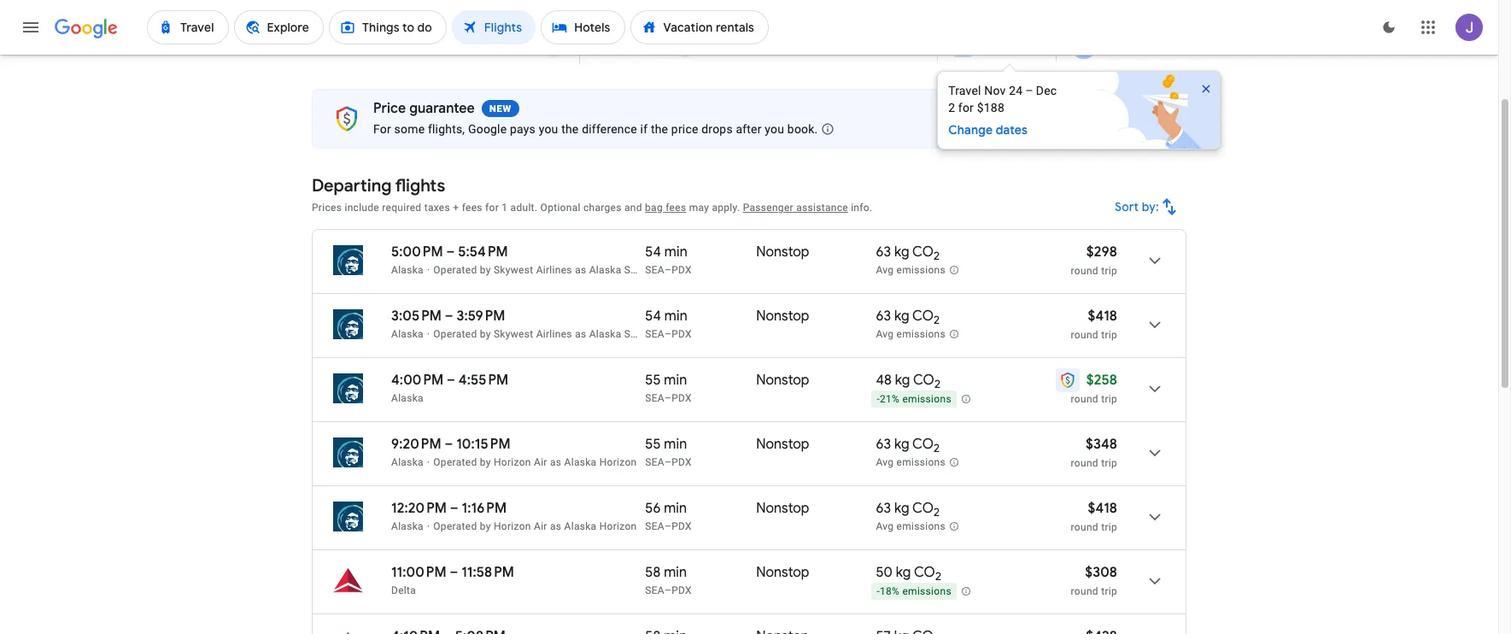 Task type: vqa. For each thing, say whether or not it's contained in the screenshot.
second Air from the bottom
yes



Task type: describe. For each thing, give the bounding box(es) containing it.
flight details. leaves seattle-tacoma international airport at 12:20 pm on saturday, november 25 and arrives at portland international airport at 1:16 pm on saturday, november 25. image
[[1135, 496, 1176, 538]]

$308
[[1085, 564, 1118, 581]]

if
[[641, 122, 648, 136]]

Departure time: 4:10 PM. text field
[[391, 628, 440, 634]]

sea for 3:05 pm – 3:59 pm
[[645, 328, 665, 340]]

track prices
[[341, 40, 411, 55]]

some
[[394, 122, 425, 136]]

2 fees from the left
[[666, 202, 687, 214]]

kg for 9:20 pm – 10:15 pm
[[895, 436, 910, 453]]

63 for 1:16 pm
[[876, 500, 891, 517]]

24 – dec
[[1009, 84, 1057, 97]]

guarantee
[[410, 100, 475, 117]]

main menu image
[[21, 17, 41, 38]]

– inside 56 min sea – pdx
[[665, 520, 672, 532]]

bag fees button
[[645, 202, 687, 214]]

12:20 pm
[[391, 500, 447, 517]]

63 kg co 2 for 3:59 pm
[[876, 308, 940, 327]]

as for 1:16 pm
[[550, 520, 562, 532]]

18%
[[880, 586, 900, 597]]

56 min sea – pdx
[[645, 500, 692, 532]]

nonstop flight. element for 11:58 pm
[[757, 564, 810, 584]]

departing flights
[[312, 175, 445, 197]]

3 trip from the top
[[1102, 393, 1118, 405]]

round inside the $308 round trip
[[1071, 585, 1099, 597]]

sort
[[1115, 199, 1140, 214]]

trip for 5:00 pm – 5:54 pm
[[1102, 265, 1118, 277]]

leaves seattle-tacoma international airport at 4:10 pm on saturday, november 25 and arrives at portland international airport at 5:08 pm on saturday, november 25. element
[[391, 628, 506, 634]]

nonstop flight. element for 4:55 pm
[[757, 372, 810, 391]]

kg for 3:05 pm – 3:59 pm
[[895, 308, 910, 325]]

63 kg co 2 for 10:15 pm
[[876, 436, 940, 456]]

learn more about price guarantee image
[[808, 109, 849, 150]]

find the best price region
[[312, 25, 1239, 150]]

1 the from the left
[[562, 122, 579, 136]]

total duration 55 min. element for 63
[[645, 436, 757, 455]]

$418 round trip for 54 min
[[1071, 308, 1118, 341]]

skywest for 3:59 pm
[[625, 328, 665, 340]]

3:59 pm
[[457, 308, 505, 325]]

emissions for 3:59 pm
[[897, 328, 946, 340]]

4:00 pm
[[391, 372, 444, 389]]

pays
[[510, 122, 536, 136]]

airlines for 5:00 pm – 5:54 pm
[[536, 264, 572, 276]]

learn more about tracked prices image
[[414, 40, 430, 55]]

co for 12:20 pm – 1:16 pm
[[913, 500, 934, 517]]

sort by: button
[[1109, 186, 1187, 227]]

2 inside 'nov 24 – dec 2'
[[949, 101, 956, 115]]

11:58 pm
[[462, 564, 514, 581]]

Arrival time: 5:54 PM. text field
[[458, 244, 508, 261]]

difference
[[582, 122, 637, 136]]

flights,
[[428, 122, 465, 136]]

skywest for 5:54 pm
[[494, 264, 534, 276]]

co for 5:00 pm – 5:54 pm
[[913, 244, 934, 261]]

kg for 5:00 pm – 5:54 pm
[[895, 244, 910, 261]]

54 min sea – pdx for 3:59 pm
[[645, 308, 692, 340]]

3 round from the top
[[1071, 393, 1099, 405]]

21%
[[880, 393, 900, 405]]

passenger assistance button
[[743, 202, 848, 214]]

2 for 4:55 pm
[[935, 377, 941, 392]]

min for 12:20 pm – 1:16 pm
[[664, 500, 687, 517]]

trip for 3:05 pm – 3:59 pm
[[1102, 329, 1118, 341]]

skywest for 3:59 pm
[[494, 328, 534, 340]]

54 for 3:59 pm
[[645, 308, 661, 325]]

+
[[453, 202, 459, 214]]

alaska inside 4:00 pm – 4:55 pm alaska
[[391, 392, 424, 404]]

leaves seattle-tacoma international airport at 9:20 pm on saturday, november 25 and arrives at portland international airport at 10:15 pm on saturday, november 25. element
[[391, 436, 511, 453]]

nov for 24 – dec
[[985, 84, 1006, 97]]

0 vertical spatial dates
[[623, 40, 655, 55]]

round for 3:59 pm
[[1071, 329, 1099, 341]]

1 you from the left
[[539, 122, 558, 136]]

co inside "50 kg co 2"
[[914, 564, 936, 581]]

may
[[689, 202, 709, 214]]

48
[[876, 372, 892, 389]]

63 for 3:59 pm
[[876, 308, 891, 325]]

avg for 3:59 pm
[[876, 328, 894, 340]]

6 nonstop from the top
[[757, 564, 810, 581]]

$418 round trip for 56 min
[[1071, 500, 1118, 533]]

Arrival time: 1:16 PM. text field
[[462, 500, 507, 517]]

nonstop for 10:15 pm
[[757, 436, 810, 453]]

kg inside 48 kg co 2
[[895, 372, 910, 389]]

50
[[876, 564, 893, 581]]

change
[[949, 122, 993, 138]]

operated by horizon air as alaska horizon for 1:16 pm
[[434, 520, 637, 532]]

5:54 pm
[[458, 244, 508, 261]]

2 for 5:54 pm
[[934, 249, 940, 263]]

$298
[[1087, 244, 1118, 261]]

55 for 4:55 pm
[[645, 372, 661, 389]]

$348
[[1086, 436, 1118, 453]]

Departure time: 11:00 PM. text field
[[391, 564, 447, 581]]

min inside the 58 min sea – pdx
[[664, 564, 687, 581]]

$298 round trip
[[1071, 244, 1118, 277]]

assistance
[[797, 202, 848, 214]]

$258
[[1087, 372, 1118, 389]]

1 fees from the left
[[462, 202, 483, 214]]

by for 5:54 pm
[[480, 264, 491, 276]]

-18% emissions
[[877, 586, 952, 597]]

new
[[490, 103, 512, 115]]

include
[[345, 202, 379, 214]]

flight details. leaves seattle-tacoma international airport at 11:00 pm on saturday, november 25 and arrives at portland international airport at 11:58 pm on saturday, november 25. image
[[1135, 561, 1176, 602]]

min for 9:20 pm – 10:15 pm
[[664, 436, 687, 453]]

– inside the 58 min sea – pdx
[[665, 585, 672, 596]]

9:20 pm
[[391, 436, 442, 453]]

as for 3:59 pm
[[575, 328, 587, 340]]

passenger
[[743, 202, 794, 214]]

$308 round trip
[[1071, 564, 1118, 597]]

nonstop for 1:16 pm
[[757, 500, 810, 517]]

by for 10:15 pm
[[480, 456, 491, 468]]

258 US dollars text field
[[1087, 372, 1118, 389]]

price guarantee
[[373, 100, 475, 117]]

operated by horizon air as alaska horizon for 10:15 pm
[[434, 456, 637, 468]]

Departure time: 9:20 PM. text field
[[391, 436, 442, 453]]

4:55 pm
[[459, 372, 509, 389]]

for
[[373, 122, 391, 136]]

3:05 pm
[[391, 308, 442, 325]]

sea for 12:20 pm – 1:16 pm
[[645, 520, 665, 532]]

leaves seattle-tacoma international airport at 3:05 pm on saturday, november 25 and arrives at portland international airport at 3:59 pm on saturday, november 25. element
[[391, 308, 505, 325]]

flight details. leaves seattle-tacoma international airport at 9:20 pm on saturday, november 25 and arrives at portland international airport at 10:15 pm on saturday, november 25. image
[[1135, 432, 1176, 473]]

2 you from the left
[[765, 122, 785, 136]]

leaves seattle-tacoma international airport at 5:00 pm on saturday, november 25 and arrives at portland international airport at 5:54 pm on saturday, november 25. element
[[391, 244, 508, 261]]

bag
[[645, 202, 663, 214]]

25 – dec
[[466, 40, 513, 55]]

pdx for 1:16 pm
[[672, 520, 692, 532]]

nonstop for 5:54 pm
[[757, 244, 810, 261]]

total duration 54 min. element for 3:59 pm
[[645, 308, 757, 327]]

by for 3:59 pm
[[480, 328, 491, 340]]

taxes
[[424, 202, 450, 214]]

0 horizontal spatial for
[[485, 202, 499, 214]]

308 US dollars text field
[[1085, 564, 1118, 581]]

travel
[[949, 84, 985, 97]]

418 us dollars text field for 54 min
[[1088, 308, 1118, 325]]

sort by:
[[1115, 199, 1160, 214]]

11:00 pm – 11:58 pm delta
[[391, 564, 514, 596]]

close image
[[1200, 82, 1214, 96]]

air for 12:20 pm – 1:16 pm
[[534, 520, 548, 532]]

required
[[382, 202, 422, 214]]

dates inside for $188 change dates
[[996, 122, 1028, 138]]

nov 24 – dec 2
[[949, 84, 1057, 115]]

11:00 pm
[[391, 564, 447, 581]]

3 min from the top
[[664, 372, 687, 389]]

google
[[468, 122, 507, 136]]

change dates button
[[949, 121, 1066, 138]]

348 US dollars text field
[[1086, 436, 1118, 453]]

1
[[502, 202, 508, 214]]

operated by skywest airlines as alaska skywest for 3:59 pm
[[434, 328, 665, 340]]

58 min sea – pdx
[[645, 564, 692, 596]]

kg inside "50 kg co 2"
[[896, 564, 911, 581]]

emissions for 10:15 pm
[[897, 456, 946, 468]]

leaves seattle-tacoma international airport at 11:00 pm on saturday, november 25 and arrives at portland international airport at 11:58 pm on saturday, november 25. element
[[391, 564, 514, 581]]

New feature text field
[[482, 100, 519, 117]]

avg for 5:54 pm
[[876, 264, 894, 276]]

3:05 pm – 3:59 pm
[[391, 308, 505, 325]]

54 for 5:54 pm
[[645, 244, 661, 261]]

prices include required taxes + fees for 1 adult. optional charges and bag fees may apply. passenger assistance
[[312, 202, 848, 214]]

price
[[672, 122, 699, 136]]

50 kg co 2
[[876, 564, 942, 584]]

total duration 56 min. element
[[645, 500, 757, 520]]

operated by skywest airlines as alaska skywest for 5:54 pm
[[434, 264, 665, 276]]

3 nonstop from the top
[[757, 372, 810, 389]]

5:00 pm – 5:54 pm
[[391, 244, 508, 261]]



Task type: locate. For each thing, give the bounding box(es) containing it.
0 vertical spatial $418 round trip
[[1071, 308, 1118, 341]]

emissions for 5:54 pm
[[897, 264, 946, 276]]

1 $418 from the top
[[1088, 308, 1118, 325]]

apply.
[[712, 202, 740, 214]]

any dates
[[597, 40, 655, 55]]

co for 3:05 pm – 3:59 pm
[[913, 308, 934, 325]]

418 US dollars text field
[[1088, 308, 1118, 325], [1088, 500, 1118, 517]]

0 horizontal spatial the
[[562, 122, 579, 136]]

round up the $308
[[1071, 521, 1099, 533]]

1 54 min sea – pdx from the top
[[645, 244, 692, 276]]

1 sea from the top
[[645, 264, 665, 276]]

1 horizontal spatial the
[[651, 122, 668, 136]]

5 round from the top
[[1071, 521, 1099, 533]]

1 total duration 54 min. element from the top
[[645, 244, 757, 263]]

1 vertical spatial 55
[[645, 436, 661, 453]]

0 vertical spatial 418 us dollars text field
[[1088, 308, 1118, 325]]

round down 308 us dollars text box
[[1071, 585, 1099, 597]]

2 min from the top
[[665, 308, 688, 325]]

round down $348 text box
[[1071, 457, 1099, 469]]

4 sea from the top
[[645, 456, 665, 468]]

2 by from the top
[[480, 328, 491, 340]]

2
[[516, 40, 523, 55], [949, 101, 956, 115], [934, 249, 940, 263], [934, 313, 940, 327], [935, 377, 941, 392], [934, 441, 940, 456], [934, 505, 940, 520], [936, 569, 942, 584]]

9:20 pm – 10:15 pm
[[391, 436, 511, 453]]

trip
[[1102, 265, 1118, 277], [1102, 329, 1118, 341], [1102, 393, 1118, 405], [1102, 457, 1118, 469], [1102, 521, 1118, 533], [1102, 585, 1118, 597]]

5 trip from the top
[[1102, 521, 1118, 533]]

1 operated from the top
[[434, 264, 477, 276]]

total duration 58 min. element down the 58 min sea – pdx
[[645, 628, 757, 634]]

nonstop flight. element for 5:54 pm
[[757, 244, 810, 263]]

trip down $348 text box
[[1102, 457, 1118, 469]]

departing
[[312, 175, 392, 197]]

418 us dollars text field left flight details. leaves seattle-tacoma international airport at 12:20 pm on saturday, november 25 and arrives at portland international airport at 1:16 pm on saturday, november 25. icon
[[1088, 500, 1118, 517]]

pdx for 10:15 pm
[[672, 456, 692, 468]]

trip inside $348 round trip
[[1102, 457, 1118, 469]]

trip up the $308
[[1102, 521, 1118, 533]]

$418 round trip up the $308
[[1071, 500, 1118, 533]]

$418 round trip up the $258
[[1071, 308, 1118, 341]]

$418 for 54 min
[[1088, 308, 1118, 325]]

trip for 12:20 pm – 1:16 pm
[[1102, 521, 1118, 533]]

4 63 from the top
[[876, 500, 891, 517]]

0 vertical spatial 54 min sea – pdx
[[645, 244, 692, 276]]

after
[[736, 122, 762, 136]]

operated for 10:15 pm
[[434, 456, 477, 468]]

operated for 1:16 pm
[[434, 520, 477, 532]]

nov 25 – dec 2
[[440, 40, 523, 55]]

0 vertical spatial air
[[534, 456, 548, 468]]

54 min sea – pdx for 5:54 pm
[[645, 244, 692, 276]]

alaska
[[391, 264, 424, 276], [589, 264, 622, 276], [391, 328, 424, 340], [589, 328, 622, 340], [391, 392, 424, 404], [391, 456, 424, 468], [564, 456, 597, 468], [391, 520, 424, 532], [564, 520, 597, 532]]

 image
[[427, 264, 430, 276], [427, 328, 430, 340], [427, 456, 430, 468], [427, 520, 430, 532]]

0 vertical spatial nov
[[440, 40, 463, 55]]

total duration 58 min. element
[[645, 564, 757, 584], [645, 628, 757, 634]]

kg
[[895, 244, 910, 261], [895, 308, 910, 325], [895, 372, 910, 389], [895, 436, 910, 453], [895, 500, 910, 517], [896, 564, 911, 581]]

2 55 min sea – pdx from the top
[[645, 436, 692, 468]]

0 vertical spatial airlines
[[536, 264, 572, 276]]

6 pdx from the top
[[672, 585, 692, 596]]

Arrival time: 5:08 PM. text field
[[455, 628, 506, 634]]

298 US dollars text field
[[1087, 244, 1118, 261]]

2 for 3:59 pm
[[934, 313, 940, 327]]

7 nonstop flight. element from the top
[[757, 628, 810, 634]]

air for 9:20 pm – 10:15 pm
[[534, 456, 548, 468]]

5 nonstop flight. element from the top
[[757, 500, 810, 520]]

sea inside the 58 min sea – pdx
[[645, 585, 665, 596]]

drops
[[702, 122, 733, 136]]

departing flights main content
[[312, 25, 1239, 634]]

pdx inside 56 min sea – pdx
[[672, 520, 692, 532]]

nonstop flight. element
[[757, 244, 810, 263], [757, 308, 810, 327], [757, 372, 810, 391], [757, 436, 810, 455], [757, 500, 810, 520], [757, 564, 810, 584], [757, 628, 810, 634]]

operated down leaves seattle-tacoma international airport at 3:05 pm on saturday, november 25 and arrives at portland international airport at 3:59 pm on saturday, november 25. element
[[434, 328, 477, 340]]

2 54 min sea – pdx from the top
[[645, 308, 692, 340]]

1 vertical spatial operated by horizon air as alaska horizon
[[434, 520, 637, 532]]

the left difference
[[562, 122, 579, 136]]

1 total duration 55 min. element from the top
[[645, 372, 757, 391]]

0 horizontal spatial nov
[[440, 40, 463, 55]]

any
[[597, 40, 620, 55]]

1 vertical spatial for
[[485, 202, 499, 214]]

sea for 5:00 pm – 5:54 pm
[[645, 264, 665, 276]]

prices
[[375, 40, 411, 55]]

fees right +
[[462, 202, 483, 214]]

operated down "leaves seattle-tacoma international airport at 12:20 pm on saturday, november 25 and arrives at portland international airport at 1:16 pm on saturday, november 25." element at bottom
[[434, 520, 477, 532]]

operated for 3:59 pm
[[434, 328, 477, 340]]

– inside 4:00 pm – 4:55 pm alaska
[[447, 372, 455, 389]]

1 air from the top
[[534, 456, 548, 468]]

2 for 1:16 pm
[[934, 505, 940, 520]]

48 kg co 2
[[876, 372, 941, 392]]

by down 5:54 pm
[[480, 264, 491, 276]]

nov right learn more about tracked prices icon
[[440, 40, 463, 55]]

63 kg co 2 for 5:54 pm
[[876, 244, 940, 263]]

min inside 56 min sea – pdx
[[664, 500, 687, 517]]

by for 1:16 pm
[[480, 520, 491, 532]]

5 pdx from the top
[[672, 520, 692, 532]]

for $188 change dates
[[949, 101, 1028, 138]]

2 operated by horizon air as alaska horizon from the top
[[434, 520, 637, 532]]

0 horizontal spatial you
[[539, 122, 558, 136]]

- for 50
[[877, 586, 880, 597]]

1 avg from the top
[[876, 264, 894, 276]]

$418 for 56 min
[[1088, 500, 1118, 517]]

55 for 10:15 pm
[[645, 436, 661, 453]]

2 54 from the top
[[645, 308, 661, 325]]

1 vertical spatial 55 min sea – pdx
[[645, 436, 692, 468]]

1 vertical spatial skywest
[[625, 328, 665, 340]]

trip inside the $308 round trip
[[1102, 585, 1118, 597]]

10:15 pm
[[457, 436, 511, 453]]

 image down 3:05 pm
[[427, 328, 430, 340]]

1 vertical spatial dates
[[996, 122, 1028, 138]]

4 by from the top
[[480, 520, 491, 532]]

4 trip from the top
[[1102, 457, 1118, 469]]

0 vertical spatial skywest
[[494, 264, 534, 276]]

4 avg emissions from the top
[[876, 521, 946, 533]]

sea
[[645, 264, 665, 276], [645, 328, 665, 340], [645, 392, 665, 404], [645, 456, 665, 468], [645, 520, 665, 532], [645, 585, 665, 596]]

3 avg from the top
[[876, 456, 894, 468]]

2 - from the top
[[877, 586, 880, 597]]

1 vertical spatial $418 round trip
[[1071, 500, 1118, 533]]

pdx
[[672, 264, 692, 276], [672, 328, 692, 340], [672, 392, 692, 404], [672, 456, 692, 468], [672, 520, 692, 532], [672, 585, 692, 596]]

operated by skywest airlines as alaska skywest down optional
[[434, 264, 665, 276]]

4  image from the top
[[427, 520, 430, 532]]

trip up 258 us dollars text box in the bottom right of the page
[[1102, 329, 1118, 341]]

1 $418 round trip from the top
[[1071, 308, 1118, 341]]

for down "travel"
[[959, 101, 974, 115]]

1 vertical spatial operated by skywest airlines as alaska skywest
[[434, 328, 665, 340]]

0 vertical spatial 55
[[645, 372, 661, 389]]

2 $418 from the top
[[1088, 500, 1118, 517]]

 image down departure time: 9:20 pm. text box
[[427, 456, 430, 468]]

3  image from the top
[[427, 456, 430, 468]]

1 vertical spatial 54
[[645, 308, 661, 325]]

 image for 9:20 pm
[[427, 456, 430, 468]]

–
[[447, 244, 455, 261], [665, 264, 672, 276], [445, 308, 453, 325], [665, 328, 672, 340], [447, 372, 455, 389], [665, 392, 672, 404], [445, 436, 453, 453], [665, 456, 672, 468], [450, 500, 459, 517], [665, 520, 672, 532], [450, 564, 458, 581], [665, 585, 672, 596]]

pdx for 3:59 pm
[[672, 328, 692, 340]]

3 avg emissions from the top
[[876, 456, 946, 468]]

1 55 from the top
[[645, 372, 661, 389]]

the right if
[[651, 122, 668, 136]]

change appearance image
[[1369, 7, 1410, 48]]

round down $298
[[1071, 265, 1099, 277]]

emissions for 1:16 pm
[[897, 521, 946, 533]]

nov inside 'nov 24 – dec 2'
[[985, 84, 1006, 97]]

by
[[480, 264, 491, 276], [480, 328, 491, 340], [480, 456, 491, 468], [480, 520, 491, 532]]

5:00 pm
[[391, 244, 443, 261]]

operated for 5:54 pm
[[434, 264, 477, 276]]

2 operated from the top
[[434, 328, 477, 340]]

nonstop flight. element for 3:59 pm
[[757, 308, 810, 327]]

2 sea from the top
[[645, 328, 665, 340]]

prices
[[312, 202, 342, 214]]

operated by skywest airlines as alaska skywest
[[434, 264, 665, 276], [434, 328, 665, 340]]

5 min from the top
[[664, 500, 687, 517]]

round
[[1071, 265, 1099, 277], [1071, 329, 1099, 341], [1071, 393, 1099, 405], [1071, 457, 1099, 469], [1071, 521, 1099, 533], [1071, 585, 1099, 597]]

2 the from the left
[[651, 122, 668, 136]]

1 pdx from the top
[[672, 264, 692, 276]]

sea for 9:20 pm – 10:15 pm
[[645, 456, 665, 468]]

54 min sea – pdx
[[645, 244, 692, 276], [645, 308, 692, 340]]

2 nonstop from the top
[[757, 308, 810, 325]]

-21% emissions
[[877, 393, 952, 405]]

1 63 kg co 2 from the top
[[876, 244, 940, 263]]

nonstop flight. element for 1:16 pm
[[757, 500, 810, 520]]

3 sea from the top
[[645, 392, 665, 404]]

nonstop for 3:59 pm
[[757, 308, 810, 325]]

2 nonstop flight. element from the top
[[757, 308, 810, 327]]

1 55 min sea – pdx from the top
[[645, 372, 692, 404]]

avg emissions for 3:59 pm
[[876, 328, 946, 340]]

0 vertical spatial 55 min sea – pdx
[[645, 372, 692, 404]]

1 vertical spatial total duration 55 min. element
[[645, 436, 757, 455]]

63 for 10:15 pm
[[876, 436, 891, 453]]

63 kg co 2
[[876, 244, 940, 263], [876, 308, 940, 327], [876, 436, 940, 456], [876, 500, 940, 520]]

total duration 55 min. element for 48
[[645, 372, 757, 391]]

3 63 from the top
[[876, 436, 891, 453]]

 image for 3:05 pm
[[427, 328, 430, 340]]

flight details. leaves seattle-tacoma international airport at 3:05 pm on saturday, november 25 and arrives at portland international airport at 3:59 pm on saturday, november 25. image
[[1135, 304, 1176, 345]]

nonstop
[[757, 244, 810, 261], [757, 308, 810, 325], [757, 372, 810, 389], [757, 436, 810, 453], [757, 500, 810, 517], [757, 564, 810, 581]]

2 418 us dollars text field from the top
[[1088, 500, 1118, 517]]

1 nonstop flight. element from the top
[[757, 244, 810, 263]]

1 horizontal spatial for
[[959, 101, 974, 115]]

horizon
[[494, 456, 531, 468], [600, 456, 637, 468], [494, 520, 531, 532], [600, 520, 637, 532]]

1 trip from the top
[[1102, 265, 1118, 277]]

Departure time: 12:20 PM. text field
[[391, 500, 447, 517]]

1 vertical spatial nov
[[985, 84, 1006, 97]]

5 sea from the top
[[645, 520, 665, 532]]

58
[[645, 564, 661, 581]]

avg for 10:15 pm
[[876, 456, 894, 468]]

1 418 us dollars text field from the top
[[1088, 308, 1118, 325]]

2 skywest from the top
[[494, 328, 534, 340]]

2 operated by skywest airlines as alaska skywest from the top
[[434, 328, 665, 340]]

by:
[[1142, 199, 1160, 214]]

Departure time: 4:00 PM. text field
[[391, 372, 444, 389]]

2 55 from the top
[[645, 436, 661, 453]]

0 vertical spatial total duration 55 min. element
[[645, 372, 757, 391]]

min for 3:05 pm – 3:59 pm
[[665, 308, 688, 325]]

co inside 48 kg co 2
[[913, 372, 935, 389]]

3 by from the top
[[480, 456, 491, 468]]

you right pays
[[539, 122, 558, 136]]

airlines
[[536, 264, 572, 276], [536, 328, 572, 340]]

and
[[625, 202, 642, 214]]

3 63 kg co 2 from the top
[[876, 436, 940, 456]]

6 trip from the top
[[1102, 585, 1118, 597]]

 image down 5:00 pm on the top of the page
[[427, 264, 430, 276]]

round up 258 us dollars text box in the bottom right of the page
[[1071, 329, 1099, 341]]

delta
[[391, 585, 416, 596]]

avg emissions for 10:15 pm
[[876, 456, 946, 468]]

by down the arrival time: 10:15 pm. text field
[[480, 456, 491, 468]]

total duration 58 min. element down "total duration 56 min." element
[[645, 564, 757, 584]]

track
[[341, 40, 372, 55]]

0 vertical spatial operated by horizon air as alaska horizon
[[434, 456, 637, 468]]

you
[[539, 122, 558, 136], [765, 122, 785, 136]]

sea inside 56 min sea – pdx
[[645, 520, 665, 532]]

dates right any
[[623, 40, 655, 55]]

charges
[[584, 202, 622, 214]]

for inside for $188 change dates
[[959, 101, 974, 115]]

4 nonstop flight. element from the top
[[757, 436, 810, 455]]

Arrival time: 3:59 PM. text field
[[457, 308, 505, 325]]

dates down $188
[[996, 122, 1028, 138]]

4 63 kg co 2 from the top
[[876, 500, 940, 520]]

air
[[534, 456, 548, 468], [534, 520, 548, 532]]

1 vertical spatial $418
[[1088, 500, 1118, 517]]

2 total duration 58 min. element from the top
[[645, 628, 757, 634]]

0 vertical spatial for
[[959, 101, 974, 115]]

you right after
[[765, 122, 785, 136]]

as for 10:15 pm
[[550, 456, 562, 468]]

leaves seattle-tacoma international airport at 12:20 pm on saturday, november 25 and arrives at portland international airport at 1:16 pm on saturday, november 25. element
[[391, 500, 507, 517]]

2 air from the top
[[534, 520, 548, 532]]

 image for 12:20 pm
[[427, 520, 430, 532]]

1 operated by horizon air as alaska horizon from the top
[[434, 456, 637, 468]]

Departure time: 5:00 PM. text field
[[391, 244, 443, 261]]

2 for 10:15 pm
[[934, 441, 940, 456]]

1 vertical spatial air
[[534, 520, 548, 532]]

0 vertical spatial skywest
[[625, 264, 665, 276]]

 image down 12:20 pm
[[427, 520, 430, 532]]

418 us dollars text field left flight details. leaves seattle-tacoma international airport at 3:05 pm on saturday, november 25 and arrives at portland international airport at 3:59 pm on saturday, november 25. icon
[[1088, 308, 1118, 325]]

pdx for 5:54 pm
[[672, 264, 692, 276]]

round down the $258
[[1071, 393, 1099, 405]]

round for 10:15 pm
[[1071, 457, 1099, 469]]

Departure time: 3:05 PM. text field
[[391, 308, 442, 325]]

2 airlines from the top
[[536, 328, 572, 340]]

6 min from the top
[[664, 564, 687, 581]]

flight details. leaves seattle-tacoma international airport at 4:00 pm on saturday, november 25 and arrives at portland international airport at 4:55 pm on saturday, november 25. image
[[1135, 368, 1176, 409]]

428 US dollars text field
[[1086, 628, 1118, 634]]

6 nonstop flight. element from the top
[[757, 564, 810, 584]]

avg emissions for 1:16 pm
[[876, 521, 946, 533]]

4 operated from the top
[[434, 520, 477, 532]]

Arrival time: 10:15 PM. text field
[[457, 436, 511, 453]]

avg emissions for 5:54 pm
[[876, 264, 946, 276]]

63 for 5:54 pm
[[876, 244, 891, 261]]

63 kg co 2 for 1:16 pm
[[876, 500, 940, 520]]

0 vertical spatial total duration 54 min. element
[[645, 244, 757, 263]]

round for 1:16 pm
[[1071, 521, 1099, 533]]

round trip
[[1071, 393, 1118, 405]]

3 pdx from the top
[[672, 392, 692, 404]]

2  image from the top
[[427, 328, 430, 340]]

flight details. leaves seattle-tacoma international airport at 5:00 pm on saturday, november 25 and arrives at portland international airport at 5:54 pm on saturday, november 25. image
[[1135, 240, 1176, 281]]

as for 5:54 pm
[[575, 264, 587, 276]]

0 vertical spatial 54
[[645, 244, 661, 261]]

trip down the $258
[[1102, 393, 1118, 405]]

3 operated from the top
[[434, 456, 477, 468]]

1 vertical spatial 418 us dollars text field
[[1088, 500, 1118, 517]]

total duration 54 min. element for 5:54 pm
[[645, 244, 757, 263]]

1 vertical spatial -
[[877, 586, 880, 597]]

total duration 54 min. element
[[645, 244, 757, 263], [645, 308, 757, 327]]

- down 50
[[877, 586, 880, 597]]

Arrival time: 11:58 PM. text field
[[462, 564, 514, 581]]

2 avg from the top
[[876, 328, 894, 340]]

1 horizontal spatial you
[[765, 122, 785, 136]]

flights
[[395, 175, 445, 197]]

1 horizontal spatial dates
[[996, 122, 1028, 138]]

2 $418 round trip from the top
[[1071, 500, 1118, 533]]

55 min sea – pdx for 4:55 pm
[[645, 372, 692, 404]]

total duration 58 min. element containing 58 min
[[645, 564, 757, 584]]

nov for 25 – dec
[[440, 40, 463, 55]]

1 horizontal spatial nov
[[985, 84, 1006, 97]]

1 vertical spatial total duration 58 min. element
[[645, 628, 757, 634]]

1:16 pm
[[462, 500, 507, 517]]

nonstop flight. element for 10:15 pm
[[757, 436, 810, 455]]

fees right bag
[[666, 202, 687, 214]]

4 nonstop from the top
[[757, 436, 810, 453]]

optional
[[541, 202, 581, 214]]

operated by skywest airlines as alaska skywest down 3:59 pm
[[434, 328, 665, 340]]

nov up $188
[[985, 84, 1006, 97]]

for left 1
[[485, 202, 499, 214]]

kg for 12:20 pm – 1:16 pm
[[895, 500, 910, 517]]

skywest down 5:54 pm text field
[[494, 264, 534, 276]]

skywest
[[494, 264, 534, 276], [494, 328, 534, 340]]

4 round from the top
[[1071, 457, 1099, 469]]

None search field
[[312, 0, 1187, 17]]

operated by horizon air as alaska horizon down 1:16 pm
[[434, 520, 637, 532]]

1 nonstop from the top
[[757, 244, 810, 261]]

1 min from the top
[[665, 244, 688, 261]]

- for 48
[[877, 393, 880, 405]]

2 trip from the top
[[1102, 329, 1118, 341]]

418 us dollars text field for 56 min
[[1088, 500, 1118, 517]]

co for 9:20 pm – 10:15 pm
[[913, 436, 934, 453]]

trip down 308 us dollars text box
[[1102, 585, 1118, 597]]

1 vertical spatial skywest
[[494, 328, 534, 340]]

round inside '$298 round trip'
[[1071, 265, 1099, 277]]

1 vertical spatial 54 min sea – pdx
[[645, 308, 692, 340]]

4:00 pm – 4:55 pm alaska
[[391, 372, 509, 404]]

trip for 9:20 pm – 10:15 pm
[[1102, 457, 1118, 469]]

4 avg from the top
[[876, 521, 894, 533]]

$418 left flight details. leaves seattle-tacoma international airport at 12:20 pm on saturday, november 25 and arrives at portland international airport at 1:16 pm on saturday, november 25. icon
[[1088, 500, 1118, 517]]

trip down $298 text field
[[1102, 265, 1118, 277]]

2 round from the top
[[1071, 329, 1099, 341]]

2 total duration 54 min. element from the top
[[645, 308, 757, 327]]

0 vertical spatial -
[[877, 393, 880, 405]]

0 vertical spatial total duration 58 min. element
[[645, 564, 757, 584]]

trip inside '$298 round trip'
[[1102, 265, 1118, 277]]

as
[[575, 264, 587, 276], [575, 328, 587, 340], [550, 456, 562, 468], [550, 520, 562, 532]]

$418 round trip
[[1071, 308, 1118, 341], [1071, 500, 1118, 533]]

1 round from the top
[[1071, 265, 1099, 277]]

skywest down 3:59 pm
[[494, 328, 534, 340]]

min for 5:00 pm – 5:54 pm
[[665, 244, 688, 261]]

$188
[[977, 101, 1005, 115]]

$418 left flight details. leaves seattle-tacoma international airport at 3:05 pm on saturday, november 25 and arrives at portland international airport at 3:59 pm on saturday, november 25. icon
[[1088, 308, 1118, 325]]

leaves seattle-tacoma international airport at 4:00 pm on saturday, november 25 and arrives at portland international airport at 4:55 pm on saturday, november 25. element
[[391, 372, 509, 389]]

1 54 from the top
[[645, 244, 661, 261]]

1 skywest from the top
[[625, 264, 665, 276]]

2 inside "50 kg co 2"
[[936, 569, 942, 584]]

6 round from the top
[[1071, 585, 1099, 597]]

- down "48" on the right bottom of page
[[877, 393, 880, 405]]

avg for 1:16 pm
[[876, 521, 894, 533]]

1  image from the top
[[427, 264, 430, 276]]

Arrival time: 4:55 PM. text field
[[459, 372, 509, 389]]

price
[[373, 100, 406, 117]]

airlines for 3:05 pm – 3:59 pm
[[536, 328, 572, 340]]

1 horizontal spatial fees
[[666, 202, 687, 214]]

$348 round trip
[[1071, 436, 1118, 469]]

0 vertical spatial $418
[[1088, 308, 1118, 325]]

5 nonstop from the top
[[757, 500, 810, 517]]

0 vertical spatial operated by skywest airlines as alaska skywest
[[434, 264, 665, 276]]

1 vertical spatial total duration 54 min. element
[[645, 308, 757, 327]]

1 by from the top
[[480, 264, 491, 276]]

avg
[[876, 264, 894, 276], [876, 328, 894, 340], [876, 456, 894, 468], [876, 521, 894, 533]]

– inside 11:00 pm – 11:58 pm delta
[[450, 564, 458, 581]]

pdx inside the 58 min sea – pdx
[[672, 585, 692, 596]]

for some flights, google pays you the difference if the price drops after you book.
[[373, 122, 818, 136]]

2 63 kg co 2 from the top
[[876, 308, 940, 327]]

adult.
[[511, 202, 538, 214]]

skywest
[[625, 264, 665, 276], [625, 328, 665, 340]]

 image for 5:00 pm
[[427, 264, 430, 276]]

3 nonstop flight. element from the top
[[757, 372, 810, 391]]

operated by horizon air as alaska horizon down 10:15 pm
[[434, 456, 637, 468]]

12:20 pm – 1:16 pm
[[391, 500, 507, 517]]

by down 3:59 pm
[[480, 328, 491, 340]]

round inside $348 round trip
[[1071, 457, 1099, 469]]

1 airlines from the top
[[536, 264, 572, 276]]

0 horizontal spatial dates
[[623, 40, 655, 55]]

2 skywest from the top
[[625, 328, 665, 340]]

fees
[[462, 202, 483, 214], [666, 202, 687, 214]]

book.
[[788, 122, 818, 136]]

1 63 from the top
[[876, 244, 891, 261]]

55 min sea – pdx for 10:15 pm
[[645, 436, 692, 468]]

2 avg emissions from the top
[[876, 328, 946, 340]]

-
[[877, 393, 880, 405], [877, 586, 880, 597]]

56
[[645, 500, 661, 517]]

1 avg emissions from the top
[[876, 264, 946, 276]]

skywest for 5:54 pm
[[625, 264, 665, 276]]

operated down "5:00 pm – 5:54 pm"
[[434, 264, 477, 276]]

2 total duration 55 min. element from the top
[[645, 436, 757, 455]]

1 vertical spatial airlines
[[536, 328, 572, 340]]

6 sea from the top
[[645, 585, 665, 596]]

0 horizontal spatial fees
[[462, 202, 483, 214]]

total duration 55 min. element
[[645, 372, 757, 391], [645, 436, 757, 455]]

2 inside 48 kg co 2
[[935, 377, 941, 392]]

by down 1:16 pm
[[480, 520, 491, 532]]

operated down 9:20 pm – 10:15 pm
[[434, 456, 477, 468]]



